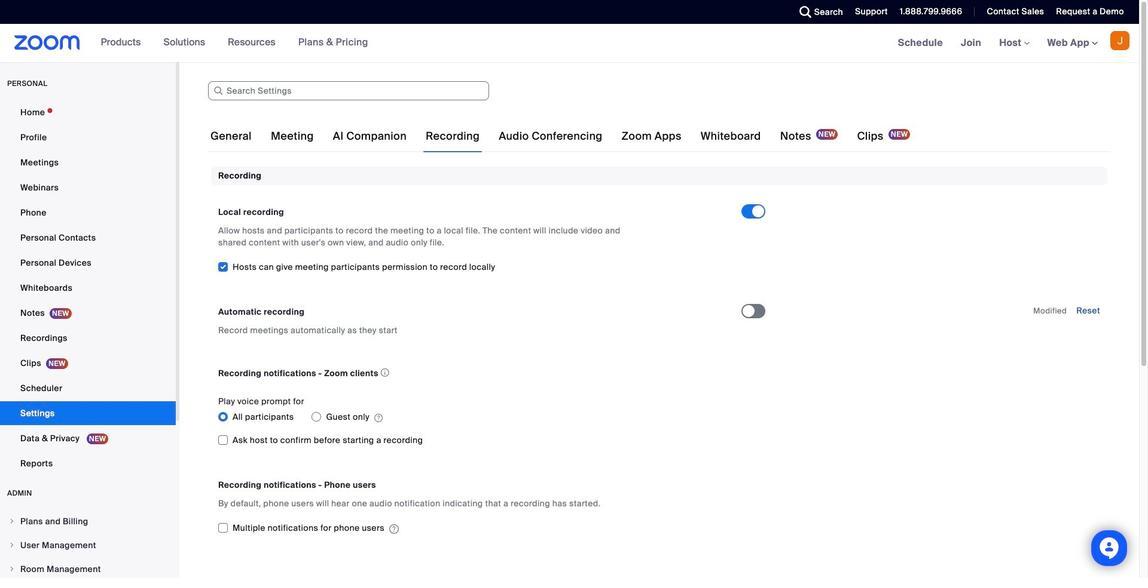 Task type: describe. For each thing, give the bounding box(es) containing it.
profile picture image
[[1111, 31, 1130, 50]]

option group inside recording "element"
[[218, 408, 742, 427]]

2 menu item from the top
[[0, 535, 176, 557]]

1 menu item from the top
[[0, 511, 176, 534]]

admin menu menu
[[0, 511, 176, 579]]

info outline image
[[381, 366, 389, 381]]

3 right image from the top
[[8, 566, 16, 574]]

learn more about guest only image
[[374, 414, 383, 424]]

1 right image from the top
[[8, 519, 16, 526]]

tabs of my account settings page tab list
[[208, 120, 913, 153]]

product information navigation
[[92, 24, 377, 62]]



Task type: locate. For each thing, give the bounding box(es) containing it.
menu item
[[0, 511, 176, 534], [0, 535, 176, 557], [0, 559, 176, 579]]

2 right image from the top
[[8, 542, 16, 550]]

banner
[[0, 24, 1139, 63]]

right image
[[8, 519, 16, 526], [8, 542, 16, 550], [8, 566, 16, 574]]

2 vertical spatial menu item
[[0, 559, 176, 579]]

1 vertical spatial right image
[[8, 542, 16, 550]]

0 vertical spatial menu item
[[0, 511, 176, 534]]

application inside recording "element"
[[218, 366, 731, 382]]

Search Settings text field
[[208, 81, 489, 100]]

application
[[218, 366, 731, 382]]

learn more about multiple notifications for phone users image
[[389, 524, 399, 535]]

meetings navigation
[[889, 24, 1139, 63]]

zoom logo image
[[14, 35, 80, 50]]

2 vertical spatial right image
[[8, 566, 16, 574]]

0 vertical spatial right image
[[8, 519, 16, 526]]

option group
[[218, 408, 742, 427]]

personal menu menu
[[0, 100, 176, 477]]

3 menu item from the top
[[0, 559, 176, 579]]

1 vertical spatial menu item
[[0, 535, 176, 557]]

recording element
[[211, 167, 1108, 552]]



Task type: vqa. For each thing, say whether or not it's contained in the screenshot.
Browsers
no



